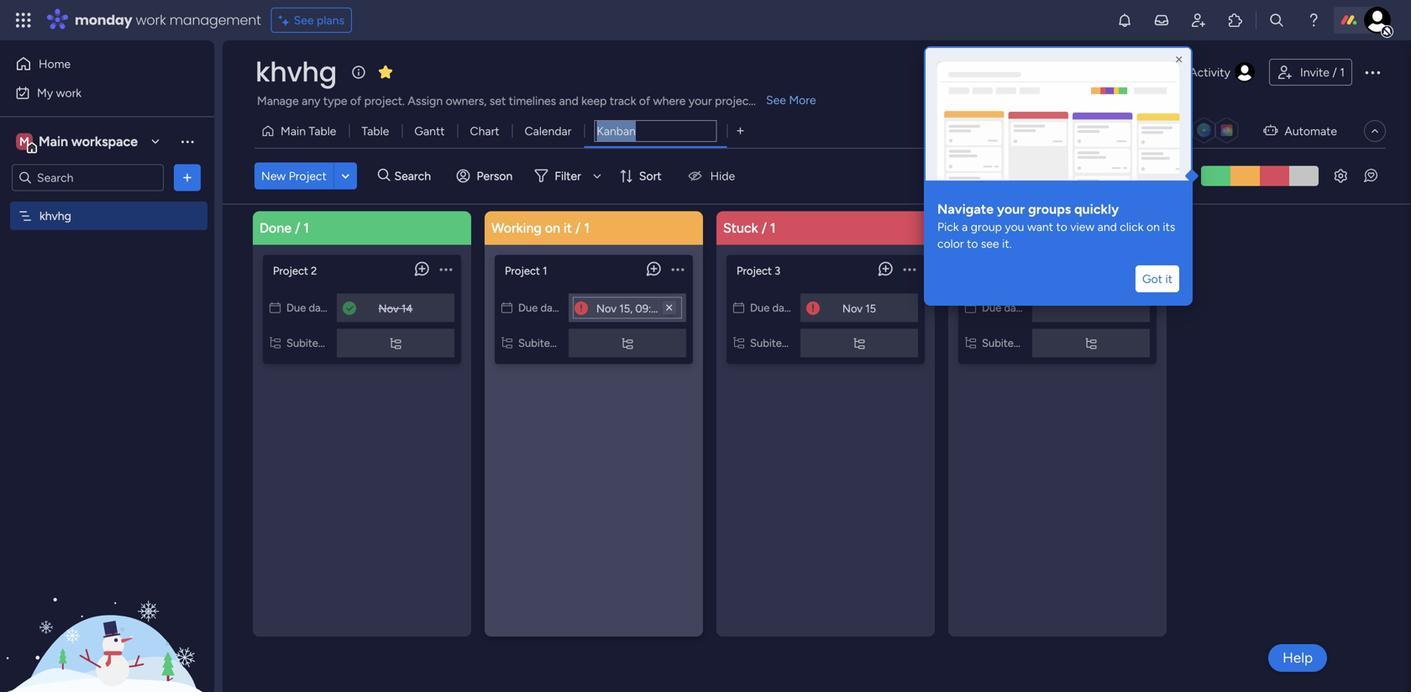 Task type: describe. For each thing, give the bounding box(es) containing it.
v2 calendar view small outline image
[[965, 301, 976, 315]]

v2 subitems open image for working on it / 1
[[622, 337, 633, 351]]

see more
[[766, 93, 816, 107]]

hide button
[[677, 162, 746, 189]]

help button
[[1269, 644, 1328, 672]]

stands.
[[756, 94, 793, 108]]

arrow down image
[[587, 166, 607, 186]]

apps image
[[1228, 12, 1244, 29]]

project
[[715, 94, 753, 108]]

it inside row group
[[564, 220, 572, 236]]

row group containing done
[[250, 211, 1177, 692]]

table inside button
[[362, 124, 389, 138]]

working on it / 1
[[492, 220, 590, 236]]

options image for stuck / 1
[[904, 256, 916, 285]]

navigate your groups quickly heading
[[938, 200, 1180, 218]]

v2 calendar view small outline image for done / 1
[[270, 301, 281, 315]]

see more link
[[765, 92, 818, 108]]

date for stuck
[[773, 301, 795, 315]]

v2 overdue deadline image for nov 15, 09:00 am
[[575, 301, 588, 317]]

chart button
[[458, 118, 512, 145]]

main for main workspace
[[39, 134, 68, 150]]

see plans button
[[271, 8, 352, 33]]

started
[[982, 220, 1027, 236]]

nov 15, 09:00 am
[[597, 302, 685, 316]]

1 right stuck
[[770, 220, 776, 236]]

a
[[962, 220, 968, 234]]

your inside navigate your groups quickly pick a group you want to view and click on its color to see it.
[[997, 201, 1025, 217]]

invite / 1 button
[[1270, 59, 1353, 86]]

1 down groups
[[1039, 220, 1045, 236]]

click
[[1120, 220, 1144, 234]]

project for working on it / 1
[[505, 264, 540, 278]]

subitems for working
[[518, 337, 565, 350]]

see
[[981, 237, 1000, 251]]

v2 subitems open image for not started / 1
[[1086, 337, 1097, 351]]

plans
[[317, 13, 345, 27]]

groups
[[1029, 201, 1072, 217]]

new
[[261, 169, 286, 183]]

project for stuck / 1
[[737, 264, 772, 278]]

navigate
[[938, 201, 994, 217]]

v2 done deadline image
[[343, 301, 356, 317]]

manage any type of project. assign owners, set timelines and keep track of where your project stands.
[[257, 94, 793, 108]]

/ for done
[[295, 220, 300, 236]]

notifications image
[[1117, 12, 1133, 29]]

new project button
[[255, 162, 333, 189]]

monday work management
[[75, 11, 261, 29]]

see for see plans
[[294, 13, 314, 27]]

sort
[[639, 169, 662, 183]]

2 nov from the left
[[597, 302, 617, 316]]

v2 search image
[[378, 166, 390, 185]]

15
[[866, 302, 876, 316]]

remove from favorites image
[[377, 63, 394, 80]]

activity
[[1190, 65, 1231, 79]]

gantt button
[[402, 118, 458, 145]]

done / 1
[[260, 220, 309, 236]]

got it
[[1143, 272, 1173, 286]]

1 horizontal spatial to
[[1057, 220, 1068, 234]]

lottie animation image for the lottie animation element to the left
[[0, 523, 214, 692]]

v2 subtasks column small outline image for stuck
[[734, 337, 744, 350]]

nov 15
[[843, 302, 876, 316]]

any
[[302, 94, 321, 108]]

sort button
[[612, 162, 672, 189]]

person
[[477, 169, 513, 183]]

person button
[[450, 162, 523, 189]]

help image
[[1306, 12, 1323, 29]]

v2 subitems open image for stuck / 1
[[854, 337, 865, 351]]

not
[[955, 220, 979, 236]]

dapulse integrations image
[[1097, 125, 1110, 137]]

work for my
[[56, 86, 82, 100]]

due for not
[[982, 301, 1002, 315]]

home button
[[10, 50, 181, 77]]

type
[[323, 94, 347, 108]]

track
[[610, 94, 636, 108]]

nov for done / 1
[[379, 302, 399, 316]]

v2 subitems open image
[[390, 337, 401, 351]]

project.
[[364, 94, 405, 108]]

nov for stuck / 1
[[843, 302, 863, 316]]

0 horizontal spatial options image
[[179, 169, 196, 186]]

due for done
[[287, 301, 306, 315]]

date for done
[[309, 301, 331, 315]]

and inside navigate your groups quickly pick a group you want to view and click on its color to see it.
[[1098, 220, 1117, 234]]

0 horizontal spatial lottie animation element
[[0, 523, 214, 692]]

v2 subtasks column small outline image for done
[[270, 337, 281, 350]]

collapse board header image
[[1369, 124, 1382, 138]]

date for working on it
[[541, 301, 563, 315]]

project 2
[[273, 264, 317, 278]]

assign
[[408, 94, 443, 108]]

manage
[[257, 94, 299, 108]]

v2 calendar view small outline image for stuck / 1
[[734, 301, 744, 315]]

due date for not
[[982, 301, 1027, 315]]

group
[[971, 220, 1002, 234]]

1 of from the left
[[350, 94, 361, 108]]

subitems for stuck
[[750, 337, 797, 350]]

quickly
[[1075, 201, 1119, 217]]

1 down arrow down icon
[[584, 220, 590, 236]]

project 1
[[505, 264, 547, 278]]

monday
[[75, 11, 132, 29]]

hide
[[711, 169, 735, 183]]

table button
[[349, 118, 402, 145]]

home
[[39, 57, 71, 71]]

main workspace
[[39, 134, 138, 150]]

my work button
[[10, 79, 181, 106]]

subitems for not
[[982, 337, 1028, 350]]

1 down the working on it / 1
[[543, 264, 547, 278]]

workspace image
[[16, 132, 33, 151]]

it.
[[1003, 237, 1012, 251]]

workspace
[[71, 134, 138, 150]]

select product image
[[15, 12, 32, 29]]

invite / 1
[[1301, 65, 1345, 79]]

color
[[938, 237, 964, 251]]

integrate
[[1117, 124, 1165, 138]]

owners,
[[446, 94, 487, 108]]

add view image
[[737, 125, 744, 137]]

chart
[[470, 124, 500, 138]]



Task type: locate. For each thing, give the bounding box(es) containing it.
view
[[1071, 220, 1095, 234]]

working
[[492, 220, 542, 236]]

due date
[[287, 301, 331, 315], [518, 301, 563, 315], [750, 301, 795, 315], [982, 301, 1027, 315]]

0 horizontal spatial your
[[689, 94, 712, 108]]

0 horizontal spatial lottie animation image
[[0, 523, 214, 692]]

row group
[[250, 211, 1177, 692]]

filter button
[[528, 162, 607, 189]]

0 horizontal spatial v2 calendar view small outline image
[[270, 301, 281, 315]]

main table
[[281, 124, 336, 138]]

1 v2 subitems open image from the left
[[622, 337, 633, 351]]

of right track
[[639, 94, 650, 108]]

date left v2 done deadline image
[[309, 301, 331, 315]]

done
[[260, 220, 292, 236]]

0 horizontal spatial to
[[967, 237, 978, 251]]

0 vertical spatial work
[[136, 11, 166, 29]]

v2 calendar view small outline image down project 1 at left top
[[502, 301, 513, 315]]

workspace options image
[[179, 133, 196, 150]]

1 horizontal spatial table
[[362, 124, 389, 138]]

/
[[1333, 65, 1337, 79], [295, 220, 300, 236], [576, 220, 581, 236], [762, 220, 767, 236], [1031, 220, 1036, 236]]

due date for done
[[287, 301, 331, 315]]

14
[[402, 302, 413, 316]]

0 horizontal spatial khvhg
[[39, 209, 71, 223]]

your
[[689, 94, 712, 108], [997, 201, 1025, 217]]

v2 subitems open image
[[622, 337, 633, 351], [854, 337, 865, 351], [1086, 337, 1097, 351]]

stuck / 1
[[723, 220, 776, 236]]

0 vertical spatial lottie animation image
[[926, 48, 1191, 181]]

table
[[309, 124, 336, 138], [362, 124, 389, 138]]

1 horizontal spatial v2 calendar view small outline image
[[502, 301, 513, 315]]

filter
[[555, 169, 581, 183]]

due date for stuck
[[750, 301, 795, 315]]

0 horizontal spatial and
[[559, 94, 579, 108]]

see plans
[[294, 13, 345, 27]]

angle down image
[[342, 170, 350, 182]]

work right monday
[[136, 11, 166, 29]]

0 horizontal spatial on
[[545, 220, 561, 236]]

v2 overdue deadline image left nov 15
[[807, 301, 820, 317]]

2 date from the left
[[541, 301, 563, 315]]

new project
[[261, 169, 327, 183]]

nov 14
[[379, 302, 413, 316]]

to down navigate your groups quickly heading
[[1057, 220, 1068, 234]]

1 horizontal spatial and
[[1098, 220, 1117, 234]]

search everything image
[[1269, 12, 1286, 29]]

/ down filter
[[576, 220, 581, 236]]

lottie animation element
[[924, 46, 1193, 187], [0, 523, 214, 692]]

v2 calendar view small outline image down the project 2
[[270, 301, 281, 315]]

khvhg inside list box
[[39, 209, 71, 223]]

date down 3
[[773, 301, 795, 315]]

due for working
[[518, 301, 538, 315]]

table inside button
[[309, 124, 336, 138]]

main down manage
[[281, 124, 306, 138]]

due date right v2 calendar view small outline image
[[982, 301, 1027, 315]]

more
[[789, 93, 816, 107]]

09:00
[[636, 302, 665, 316]]

it inside button
[[1166, 272, 1173, 286]]

on inside navigate your groups quickly pick a group you want to view and click on its color to see it.
[[1147, 220, 1160, 234]]

project
[[289, 169, 327, 183], [273, 264, 308, 278], [505, 264, 540, 278], [737, 264, 772, 278]]

calendar button
[[512, 118, 584, 145]]

2 horizontal spatial v2 calendar view small outline image
[[734, 301, 744, 315]]

not started / 1
[[955, 220, 1045, 236]]

and down quickly
[[1098, 220, 1117, 234]]

1 table from the left
[[309, 124, 336, 138]]

autopilot image
[[1264, 120, 1278, 141]]

1 vertical spatial see
[[766, 93, 786, 107]]

on
[[1147, 220, 1160, 234], [545, 220, 561, 236]]

3 v2 calendar view small outline image from the left
[[734, 301, 744, 315]]

due down the project 2
[[287, 301, 306, 315]]

1 horizontal spatial main
[[281, 124, 306, 138]]

1 horizontal spatial lottie animation element
[[924, 46, 1193, 187]]

4 due date from the left
[[982, 301, 1027, 315]]

1 date from the left
[[309, 301, 331, 315]]

am
[[668, 302, 685, 316]]

2 v2 subitems open image from the left
[[854, 337, 865, 351]]

set
[[490, 94, 506, 108]]

it right working at the left top
[[564, 220, 572, 236]]

1 horizontal spatial v2 subtasks column small outline image
[[734, 337, 744, 350]]

of right type
[[350, 94, 361, 108]]

0 vertical spatial lottie animation element
[[924, 46, 1193, 187]]

v2 calendar view small outline image
[[270, 301, 281, 315], [502, 301, 513, 315], [734, 301, 744, 315]]

2 due date from the left
[[518, 301, 563, 315]]

/ right the done
[[295, 220, 300, 236]]

1 vertical spatial work
[[56, 86, 82, 100]]

0 horizontal spatial v2 subtasks column small outline image
[[270, 337, 281, 350]]

1 vertical spatial lottie animation image
[[0, 523, 214, 692]]

m
[[19, 134, 29, 149]]

1 vertical spatial it
[[1166, 272, 1173, 286]]

1 subitems from the left
[[287, 337, 333, 350]]

main table button
[[255, 118, 349, 145]]

options image
[[1363, 62, 1383, 82], [440, 256, 452, 285]]

1 horizontal spatial lottie animation image
[[926, 48, 1191, 181]]

my
[[37, 86, 53, 100]]

v2 subtasks column small outline image down project 3
[[734, 337, 744, 350]]

main inside button
[[281, 124, 306, 138]]

v2 subtasks column small outline image for working on it
[[502, 337, 513, 350]]

due date down 3
[[750, 301, 795, 315]]

1 vertical spatial to
[[967, 237, 978, 251]]

khvhg field
[[251, 53, 341, 91]]

1 vertical spatial and
[[1098, 220, 1117, 234]]

1
[[1340, 65, 1345, 79], [304, 220, 309, 236], [584, 220, 590, 236], [770, 220, 776, 236], [1039, 220, 1045, 236], [543, 264, 547, 278]]

0 vertical spatial it
[[564, 220, 572, 236]]

activity button
[[1183, 59, 1263, 86]]

it right got
[[1166, 272, 1173, 286]]

0 horizontal spatial main
[[39, 134, 68, 150]]

3
[[775, 264, 781, 278]]

date right v2 calendar view small outline image
[[1005, 301, 1027, 315]]

2 of from the left
[[639, 94, 650, 108]]

due date down 2
[[287, 301, 331, 315]]

0 vertical spatial khvhg
[[255, 53, 337, 91]]

1 vertical spatial your
[[997, 201, 1025, 217]]

project left 3
[[737, 264, 772, 278]]

v2 calendar view small outline image down project 3
[[734, 301, 744, 315]]

1 inside button
[[1340, 65, 1345, 79]]

v2 subtasks column small outline image
[[270, 337, 281, 350], [965, 337, 976, 350]]

v2 subtasks column small outline image down v2 calendar view small outline image
[[965, 337, 976, 350]]

0 horizontal spatial see
[[294, 13, 314, 27]]

1 vertical spatial options image
[[440, 256, 452, 285]]

0 horizontal spatial v2 subitems open image
[[622, 337, 633, 351]]

due
[[287, 301, 306, 315], [518, 301, 538, 315], [750, 301, 770, 315], [982, 301, 1002, 315]]

15,
[[620, 302, 633, 316]]

project inside button
[[289, 169, 327, 183]]

2 v2 calendar view small outline image from the left
[[502, 301, 513, 315]]

3 v2 subitems open image from the left
[[1086, 337, 1097, 351]]

2 table from the left
[[362, 124, 389, 138]]

0 vertical spatial see
[[294, 13, 314, 27]]

v2 subtasks column small outline image for not
[[965, 337, 976, 350]]

work for monday
[[136, 11, 166, 29]]

2 v2 subtasks column small outline image from the left
[[965, 337, 976, 350]]

0 vertical spatial to
[[1057, 220, 1068, 234]]

1 horizontal spatial your
[[997, 201, 1025, 217]]

1 right invite
[[1340, 65, 1345, 79]]

1 horizontal spatial v2 overdue deadline image
[[807, 301, 820, 317]]

see left the plans
[[294, 13, 314, 27]]

v2 subtasks column small outline image down the project 2
[[270, 337, 281, 350]]

automate
[[1285, 124, 1338, 138]]

3 due from the left
[[750, 301, 770, 315]]

0 horizontal spatial table
[[309, 124, 336, 138]]

2 v2 overdue deadline image from the left
[[807, 301, 820, 317]]

4 due from the left
[[982, 301, 1002, 315]]

work right my at the top left
[[56, 86, 82, 100]]

1 v2 subtasks column small outline image from the left
[[270, 337, 281, 350]]

0 horizontal spatial of
[[350, 94, 361, 108]]

khvhg up any
[[255, 53, 337, 91]]

see for see more
[[766, 93, 786, 107]]

due down project 1 at left top
[[518, 301, 538, 315]]

of
[[350, 94, 361, 108], [639, 94, 650, 108]]

on right working at the left top
[[545, 220, 561, 236]]

main right "workspace" image
[[39, 134, 68, 150]]

1 due date from the left
[[287, 301, 331, 315]]

see inside button
[[294, 13, 314, 27]]

date
[[309, 301, 331, 315], [541, 301, 563, 315], [773, 301, 795, 315], [1005, 301, 1027, 315]]

None field
[[594, 120, 717, 142]]

1 horizontal spatial options image
[[672, 256, 684, 285]]

help
[[1283, 650, 1313, 667]]

khvhg list box
[[0, 198, 214, 457]]

to down not
[[967, 237, 978, 251]]

lottie animation image for top the lottie animation element
[[926, 48, 1191, 181]]

date down project 1 at left top
[[541, 301, 563, 315]]

khvhg down search in workspace field
[[39, 209, 71, 223]]

subitems for done
[[287, 337, 333, 350]]

calendar
[[525, 124, 572, 138]]

options image
[[179, 169, 196, 186], [672, 256, 684, 285], [904, 256, 916, 285]]

4 subitems from the left
[[982, 337, 1028, 350]]

v2 subtasks column small outline image
[[502, 337, 513, 350], [734, 337, 744, 350]]

project down working at the left top
[[505, 264, 540, 278]]

options image right invite / 1 at top right
[[1363, 62, 1383, 82]]

project for done / 1
[[273, 264, 308, 278]]

option
[[0, 201, 214, 204]]

subitems
[[287, 337, 333, 350], [518, 337, 565, 350], [750, 337, 797, 350], [982, 337, 1028, 350]]

and left keep
[[559, 94, 579, 108]]

due date down project 1 at left top
[[518, 301, 563, 315]]

3 subitems from the left
[[750, 337, 797, 350]]

table down project.
[[362, 124, 389, 138]]

2 due from the left
[[518, 301, 538, 315]]

/ right invite
[[1333, 65, 1337, 79]]

due date for working
[[518, 301, 563, 315]]

2 v2 subtasks column small outline image from the left
[[734, 337, 744, 350]]

v2 overdue deadline image
[[575, 301, 588, 317], [807, 301, 820, 317]]

1 horizontal spatial it
[[1166, 272, 1173, 286]]

0 horizontal spatial nov
[[379, 302, 399, 316]]

main for main table
[[281, 124, 306, 138]]

1 vertical spatial lottie animation element
[[0, 523, 214, 692]]

workspace selection element
[[16, 131, 140, 153]]

main inside workspace selection element
[[39, 134, 68, 150]]

nov left 15,
[[597, 302, 617, 316]]

work
[[136, 11, 166, 29], [56, 86, 82, 100]]

your up you
[[997, 201, 1025, 217]]

due for stuck
[[750, 301, 770, 315]]

inbox image
[[1154, 12, 1170, 29]]

/ for invite
[[1333, 65, 1337, 79]]

1 due from the left
[[287, 301, 306, 315]]

see left more
[[766, 93, 786, 107]]

lottie animation image
[[926, 48, 1191, 181], [0, 523, 214, 692]]

0 horizontal spatial options image
[[440, 256, 452, 285]]

due down project 3
[[750, 301, 770, 315]]

v2 overdue deadline image for nov 15
[[807, 301, 820, 317]]

khvhg
[[255, 53, 337, 91], [39, 209, 71, 223]]

want
[[1028, 220, 1054, 234]]

0 vertical spatial options image
[[1363, 62, 1383, 82]]

options image for working on it / 1
[[672, 256, 684, 285]]

main
[[281, 124, 306, 138], [39, 134, 68, 150]]

where
[[653, 94, 686, 108]]

close image
[[1173, 53, 1186, 66]]

1 horizontal spatial options image
[[1363, 62, 1383, 82]]

1 horizontal spatial on
[[1147, 220, 1160, 234]]

0 horizontal spatial v2 subtasks column small outline image
[[502, 337, 513, 350]]

1 horizontal spatial v2 subtasks column small outline image
[[965, 337, 976, 350]]

2
[[311, 264, 317, 278]]

nov left 15
[[843, 302, 863, 316]]

1 horizontal spatial nov
[[597, 302, 617, 316]]

gantt
[[415, 124, 445, 138]]

gary orlando image
[[1365, 7, 1391, 34]]

0 vertical spatial your
[[689, 94, 712, 108]]

project left 2
[[273, 264, 308, 278]]

1 horizontal spatial work
[[136, 11, 166, 29]]

invite members image
[[1191, 12, 1207, 29]]

its
[[1163, 220, 1176, 234]]

3 nov from the left
[[843, 302, 863, 316]]

management
[[169, 11, 261, 29]]

stuck
[[723, 220, 758, 236]]

1 right the done
[[304, 220, 309, 236]]

1 v2 overdue deadline image from the left
[[575, 301, 588, 317]]

Search in workspace field
[[35, 168, 140, 187]]

3 due date from the left
[[750, 301, 795, 315]]

2 subitems from the left
[[518, 337, 565, 350]]

got it button
[[1136, 266, 1180, 292]]

2 horizontal spatial v2 subitems open image
[[1086, 337, 1097, 351]]

1 horizontal spatial see
[[766, 93, 786, 107]]

v2 subtasks column small outline image down project 1 at left top
[[502, 337, 513, 350]]

1 vertical spatial khvhg
[[39, 209, 71, 223]]

/ right stuck
[[762, 220, 767, 236]]

v2 calendar view small outline image for working on it / 1
[[502, 301, 513, 315]]

0 horizontal spatial it
[[564, 220, 572, 236]]

pick
[[938, 220, 959, 234]]

1 horizontal spatial khvhg
[[255, 53, 337, 91]]

table down any
[[309, 124, 336, 138]]

keep
[[582, 94, 607, 108]]

got
[[1143, 272, 1163, 286]]

invite
[[1301, 65, 1330, 79]]

navigate your groups quickly pick a group you want to view and click on its color to see it.
[[938, 201, 1179, 251]]

1 nov from the left
[[379, 302, 399, 316]]

2 horizontal spatial nov
[[843, 302, 863, 316]]

show board description image
[[349, 64, 369, 81]]

project right new
[[289, 169, 327, 183]]

1 v2 subtasks column small outline image from the left
[[502, 337, 513, 350]]

1 horizontal spatial v2 subitems open image
[[854, 337, 865, 351]]

/ inside button
[[1333, 65, 1337, 79]]

0 horizontal spatial work
[[56, 86, 82, 100]]

you
[[1005, 220, 1025, 234]]

4 date from the left
[[1005, 301, 1027, 315]]

Search field
[[390, 164, 441, 188]]

1 horizontal spatial of
[[639, 94, 650, 108]]

nov left 14
[[379, 302, 399, 316]]

v2 overdue deadline image left 15,
[[575, 301, 588, 317]]

project 3
[[737, 264, 781, 278]]

on left its
[[1147, 220, 1160, 234]]

0 horizontal spatial v2 overdue deadline image
[[575, 301, 588, 317]]

1 v2 calendar view small outline image from the left
[[270, 301, 281, 315]]

3 date from the left
[[773, 301, 795, 315]]

see
[[294, 13, 314, 27], [766, 93, 786, 107]]

/ right you
[[1031, 220, 1036, 236]]

0 vertical spatial and
[[559, 94, 579, 108]]

your right where
[[689, 94, 712, 108]]

date for not started
[[1005, 301, 1027, 315]]

2 horizontal spatial options image
[[904, 256, 916, 285]]

timelines
[[509, 94, 556, 108]]

it
[[564, 220, 572, 236], [1166, 272, 1173, 286]]

work inside button
[[56, 86, 82, 100]]

due right v2 calendar view small outline image
[[982, 301, 1002, 315]]

/ for stuck
[[762, 220, 767, 236]]

options image left project 1 at left top
[[440, 256, 452, 285]]

my work
[[37, 86, 82, 100]]



Task type: vqa. For each thing, say whether or not it's contained in the screenshot.
bottommost khvhg
yes



